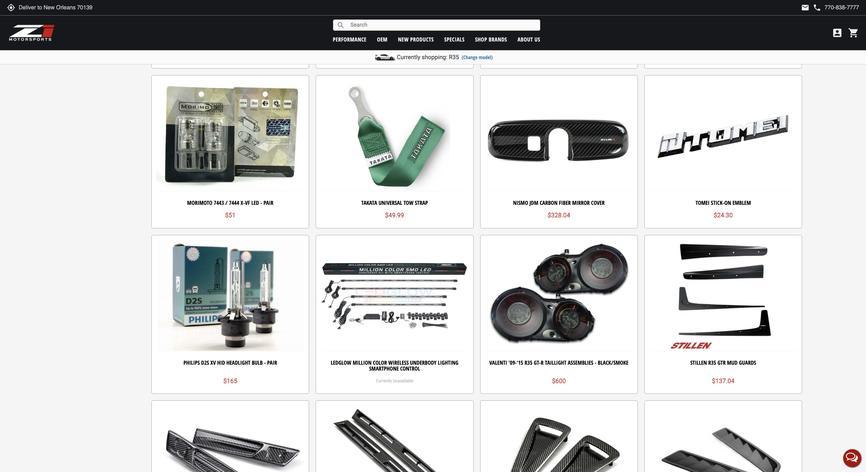 Task type: vqa. For each thing, say whether or not it's contained in the screenshot.
400R
no



Task type: describe. For each thing, give the bounding box(es) containing it.
my_location
[[7, 3, 15, 12]]

about
[[518, 35, 534, 43]]

2 vertical spatial pair
[[267, 359, 277, 366]]

model)
[[479, 54, 493, 61]]

shop brands
[[476, 35, 508, 43]]

cover
[[592, 199, 605, 207]]

r for vs
[[357, 33, 359, 41]]

$600
[[553, 377, 567, 384]]

performance link
[[333, 35, 367, 43]]

wireless
[[389, 359, 409, 366]]

'15
[[517, 359, 524, 366]]

brands
[[489, 35, 508, 43]]

takata
[[362, 199, 378, 207]]

0 vertical spatial mirror
[[570, 33, 587, 41]]

color
[[373, 359, 387, 366]]

philips
[[184, 359, 200, 366]]

new products link
[[398, 35, 434, 43]]

style
[[367, 33, 379, 41]]

vs
[[361, 33, 366, 41]]

$328.04
[[548, 212, 571, 219]]

headlight
[[227, 359, 251, 366]]

million
[[353, 359, 372, 366]]

currently for shopping:
[[397, 54, 421, 61]]

r35 right '15 on the bottom right of the page
[[525, 359, 533, 366]]

fiber up $328.04
[[560, 199, 571, 207]]

shop brands link
[[476, 35, 508, 43]]

mud
[[728, 359, 738, 366]]

mail phone
[[802, 3, 822, 12]]

assemblies
[[568, 359, 594, 366]]

new products
[[398, 35, 434, 43]]

account_box
[[833, 27, 844, 38]]

hid
[[217, 359, 225, 366]]

us
[[535, 35, 541, 43]]

$51
[[225, 212, 236, 219]]

'16
[[396, 39, 402, 47]]

$165
[[224, 377, 238, 384]]

specials
[[445, 35, 465, 43]]

- right bulb
[[264, 359, 266, 366]]

d2s
[[201, 359, 209, 366]]

r35 for seibon r35 gt-r carbon fiber mirror covers (pair)
[[517, 33, 525, 41]]

/
[[226, 199, 228, 207]]

strap
[[415, 199, 428, 207]]

emblem
[[733, 199, 752, 207]]

mail link
[[802, 3, 810, 12]]

takata universal tow strap
[[362, 199, 428, 207]]

lighting
[[438, 359, 459, 366]]

shopping_cart
[[849, 27, 860, 38]]

covers
[[589, 33, 605, 41]]

valenti '09-'15 r35 gt-r taillight assemblies - black/smoke
[[490, 359, 629, 366]]

bulb
[[252, 359, 263, 366]]

about us link
[[518, 35, 541, 43]]

morimoto 7443 / 7444 x-vf led - pair
[[187, 199, 274, 207]]

tomei
[[696, 199, 710, 207]]

control
[[401, 365, 421, 373]]

taillight
[[546, 359, 567, 366]]

z1 motorsports logo image
[[9, 24, 55, 42]]

seibon r35 gt-r carbon fiber mirror covers (pair)
[[500, 33, 619, 41]]

1 horizontal spatial '09-
[[509, 359, 517, 366]]

guards
[[740, 359, 757, 366]]

tow
[[404, 199, 414, 207]]

black/smoke
[[598, 359, 629, 366]]

stillen r35 gtr mud guards
[[691, 359, 757, 366]]



Task type: locate. For each thing, give the bounding box(es) containing it.
about us
[[518, 35, 541, 43]]

underbody
[[410, 359, 437, 366]]

stick-
[[712, 199, 725, 207]]

seibon for seibon r35 gt-r carbon fiber mirror covers (pair)
[[500, 33, 515, 41]]

ledglow million color wireless underbody lighting smartphone control
[[331, 359, 459, 373]]

gloss
[[381, 33, 394, 41]]

smartphone
[[370, 365, 399, 373]]

0 horizontal spatial '09-
[[388, 39, 396, 47]]

currently for unavailable
[[376, 378, 392, 383]]

mail
[[802, 3, 810, 12]]

- right assemblies
[[595, 359, 597, 366]]

1 vertical spatial mirror
[[573, 199, 590, 207]]

new
[[398, 35, 409, 43]]

skirts
[[438, 33, 452, 41]]

gt-
[[350, 33, 357, 41], [526, 33, 533, 41], [534, 359, 541, 366]]

0 vertical spatial pair
[[454, 33, 464, 41]]

morimoto
[[187, 199, 213, 207]]

shop
[[476, 35, 488, 43]]

- inside the seibon r35 gt-r vs style gloss carbon fiber side skirts pair - '09-'16
[[465, 33, 467, 41]]

fiber
[[414, 33, 426, 41], [556, 33, 568, 41], [560, 199, 571, 207]]

currently down '16
[[397, 54, 421, 61]]

seibon inside the seibon r35 gt-r vs style gloss carbon fiber side skirts pair - '09-'16
[[323, 33, 339, 41]]

xv
[[211, 359, 216, 366]]

philips d2s xv hid headlight bulb - pair
[[184, 359, 277, 366]]

Search search field
[[345, 20, 541, 30]]

oem
[[377, 35, 388, 43]]

mirror left covers
[[570, 33, 587, 41]]

1 vertical spatial '09-
[[509, 359, 517, 366]]

pair right bulb
[[267, 359, 277, 366]]

fiber right us
[[556, 33, 568, 41]]

side
[[427, 33, 437, 41]]

2 horizontal spatial r
[[541, 359, 544, 366]]

pair inside the seibon r35 gt-r vs style gloss carbon fiber side skirts pair - '09-'16
[[454, 33, 464, 41]]

gt- left us
[[526, 33, 533, 41]]

r for carbon
[[533, 33, 536, 41]]

fiber inside the seibon r35 gt-r vs style gloss carbon fiber side skirts pair - '09-'16
[[414, 33, 426, 41]]

carbon inside the seibon r35 gt-r vs style gloss carbon fiber side skirts pair - '09-'16
[[395, 33, 413, 41]]

pair right skirts
[[454, 33, 464, 41]]

nismo jdm carbon fiber mirror cover
[[514, 199, 605, 207]]

ledglow
[[331, 359, 352, 366]]

nismo
[[514, 199, 529, 207]]

seibon r35 gt-r vs style gloss carbon fiber side skirts pair - '09-'16
[[323, 33, 467, 47]]

seibon down search
[[323, 33, 339, 41]]

0 horizontal spatial r
[[357, 33, 359, 41]]

on
[[725, 199, 732, 207]]

gtr
[[718, 359, 726, 366]]

fiber left side on the top
[[414, 33, 426, 41]]

shopping_cart link
[[847, 27, 860, 38]]

r35 left us
[[517, 33, 525, 41]]

$24.30
[[714, 212, 734, 219]]

$49.99
[[385, 212, 405, 219]]

unavailable
[[393, 378, 414, 383]]

1 horizontal spatial currently
[[397, 54, 421, 61]]

currently unavailable
[[376, 378, 414, 383]]

r35
[[340, 33, 348, 41], [517, 33, 525, 41], [449, 54, 460, 61], [525, 359, 533, 366], [709, 359, 717, 366]]

1 seibon from the left
[[323, 33, 339, 41]]

vf
[[245, 199, 250, 207]]

r
[[357, 33, 359, 41], [533, 33, 536, 41], [541, 359, 544, 366]]

gt- left vs
[[350, 33, 357, 41]]

'09-
[[388, 39, 396, 47], [509, 359, 517, 366]]

(change model) link
[[462, 54, 493, 61]]

r35 for stillen r35 gtr mud guards
[[709, 359, 717, 366]]

led
[[252, 199, 259, 207]]

jdm
[[530, 199, 539, 207]]

1 horizontal spatial seibon
[[500, 33, 515, 41]]

account_box link
[[831, 27, 846, 38]]

'09- inside the seibon r35 gt-r vs style gloss carbon fiber side skirts pair - '09-'16
[[388, 39, 396, 47]]

currently
[[397, 54, 421, 61], [376, 378, 392, 383]]

performance
[[333, 35, 367, 43]]

gt- right '15 on the bottom right of the page
[[534, 359, 541, 366]]

r inside the seibon r35 gt-r vs style gloss carbon fiber side skirts pair - '09-'16
[[357, 33, 359, 41]]

pair right led
[[264, 199, 274, 207]]

$1,776.50
[[381, 52, 409, 59]]

$137.04
[[713, 377, 735, 384]]

1 horizontal spatial gt-
[[526, 33, 533, 41]]

r35 for seibon r35 gt-r vs style gloss carbon fiber side skirts pair - '09-'16
[[340, 33, 348, 41]]

0 vertical spatial '09-
[[388, 39, 396, 47]]

shopping:
[[422, 54, 448, 61]]

7444
[[229, 199, 239, 207]]

r35 left (change
[[449, 54, 460, 61]]

gt- for vs
[[350, 33, 357, 41]]

seibon left about
[[500, 33, 515, 41]]

2 seibon from the left
[[500, 33, 515, 41]]

products
[[411, 35, 434, 43]]

(change
[[462, 54, 478, 61]]

1 vertical spatial currently
[[376, 378, 392, 383]]

(pair)
[[606, 33, 619, 41]]

gt- for carbon
[[526, 33, 533, 41]]

mirror left cover
[[573, 199, 590, 207]]

search
[[337, 21, 345, 29]]

currently down smartphone
[[376, 378, 392, 383]]

r35 left gtr
[[709, 359, 717, 366]]

7443
[[214, 199, 224, 207]]

x-
[[241, 199, 245, 207]]

seibon for seibon r35 gt-r vs style gloss carbon fiber side skirts pair - '09-'16
[[323, 33, 339, 41]]

oem link
[[377, 35, 388, 43]]

mirror
[[570, 33, 587, 41], [573, 199, 590, 207]]

pair
[[454, 33, 464, 41], [264, 199, 274, 207], [267, 359, 277, 366]]

phone
[[814, 3, 822, 12]]

- left shop
[[465, 33, 467, 41]]

gt- inside the seibon r35 gt-r vs style gloss carbon fiber side skirts pair - '09-'16
[[350, 33, 357, 41]]

1 horizontal spatial r
[[533, 33, 536, 41]]

stillen
[[691, 359, 708, 366]]

0 horizontal spatial gt-
[[350, 33, 357, 41]]

- right led
[[261, 199, 262, 207]]

tomei stick-on emblem
[[696, 199, 752, 207]]

1 vertical spatial pair
[[264, 199, 274, 207]]

universal
[[379, 199, 403, 207]]

-
[[465, 33, 467, 41], [261, 199, 262, 207], [264, 359, 266, 366], [595, 359, 597, 366]]

phone link
[[814, 3, 860, 12]]

r35 inside the seibon r35 gt-r vs style gloss carbon fiber side skirts pair - '09-'16
[[340, 33, 348, 41]]

0 vertical spatial currently
[[397, 54, 421, 61]]

0 horizontal spatial seibon
[[323, 33, 339, 41]]

0 horizontal spatial currently
[[376, 378, 392, 383]]

currently shopping: r35 (change model)
[[397, 54, 493, 61]]

r35 down search
[[340, 33, 348, 41]]

specials link
[[445, 35, 465, 43]]

2 horizontal spatial gt-
[[534, 359, 541, 366]]



